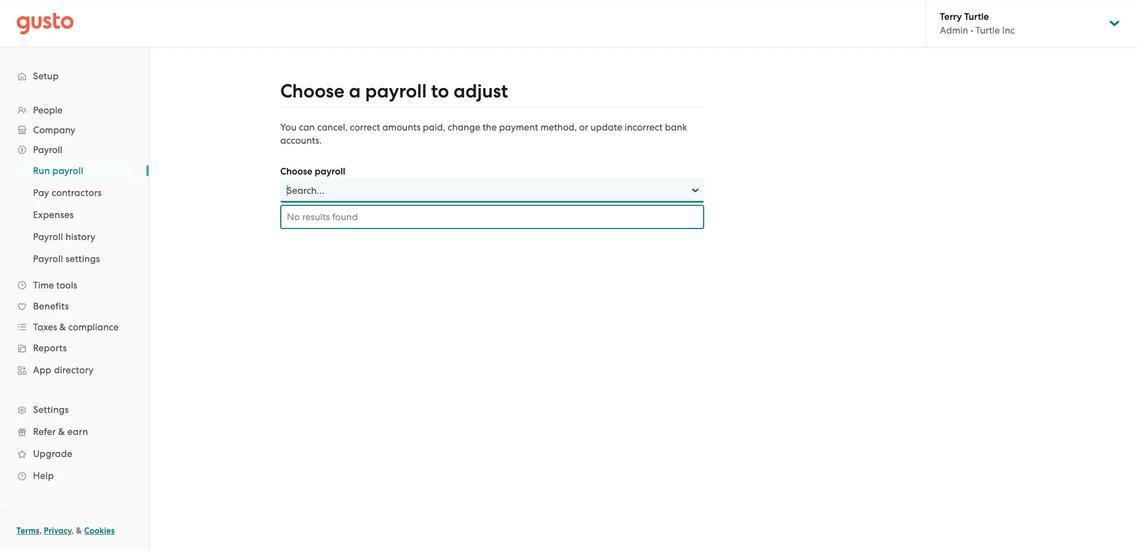 Task type: describe. For each thing, give the bounding box(es) containing it.
upgrade
[[33, 448, 72, 459]]

inc
[[1003, 25, 1015, 36]]

accounts.
[[280, 135, 322, 146]]

no
[[287, 212, 300, 223]]

run payroll
[[33, 165, 83, 176]]

2 vertical spatial &
[[76, 526, 82, 536]]

refer & earn link
[[11, 422, 138, 442]]

terry turtle admin • turtle inc
[[940, 11, 1015, 36]]

terms , privacy , & cookies
[[17, 526, 115, 536]]

benefits
[[33, 301, 69, 312]]

payroll settings
[[33, 253, 100, 264]]

history
[[66, 231, 95, 242]]

to
[[431, 80, 449, 102]]

paid,
[[423, 122, 446, 133]]

payroll for run payroll
[[52, 165, 83, 176]]

taxes & compliance button
[[11, 317, 138, 337]]

run
[[33, 165, 50, 176]]

1 , from the left
[[39, 526, 42, 536]]

you
[[280, 122, 297, 133]]

bank
[[665, 122, 687, 133]]

the
[[483, 122, 497, 133]]

terry
[[940, 11, 962, 23]]

list containing people
[[0, 100, 149, 487]]

results
[[302, 212, 330, 223]]

help link
[[11, 466, 138, 486]]

gusto navigation element
[[0, 47, 149, 505]]

pay contractors link
[[20, 183, 138, 203]]

2 horizontal spatial payroll
[[365, 80, 427, 102]]

home image
[[17, 12, 74, 34]]

a
[[349, 80, 361, 102]]

refer
[[33, 426, 56, 437]]

admin
[[940, 25, 969, 36]]

time
[[33, 280, 54, 291]]

payroll settings link
[[20, 249, 138, 269]]

choose payroll
[[280, 166, 345, 177]]

expenses
[[33, 209, 74, 220]]

•
[[971, 25, 974, 36]]

privacy link
[[44, 526, 72, 536]]

payroll for payroll
[[33, 144, 62, 155]]

privacy
[[44, 526, 72, 536]]

payroll history link
[[20, 227, 138, 247]]

app
[[33, 365, 52, 376]]

cookies
[[84, 526, 115, 536]]

you can cancel, correct amounts paid, change the payment method, or update incorrect bank accounts.
[[280, 122, 687, 146]]

terms
[[17, 526, 39, 536]]

amounts
[[382, 122, 421, 133]]

payroll button
[[11, 140, 138, 160]]

cookies button
[[84, 524, 115, 538]]

company
[[33, 124, 75, 136]]

terms link
[[17, 526, 39, 536]]

benefits link
[[11, 296, 138, 316]]

& for earn
[[58, 426, 65, 437]]

taxes & compliance
[[33, 322, 119, 333]]

time tools
[[33, 280, 77, 291]]

settings
[[66, 253, 100, 264]]



Task type: vqa. For each thing, say whether or not it's contained in the screenshot.
Payroll settings Payroll
yes



Task type: locate. For each thing, give the bounding box(es) containing it.
payroll for choose payroll
[[315, 166, 345, 177]]

payroll
[[365, 80, 427, 102], [52, 165, 83, 176], [315, 166, 345, 177]]

& left cookies button
[[76, 526, 82, 536]]

1 horizontal spatial payroll
[[315, 166, 345, 177]]

& right the taxes
[[59, 322, 66, 333]]

earn
[[67, 426, 88, 437]]

2 choose from the top
[[280, 166, 313, 177]]

payroll
[[33, 144, 62, 155], [33, 231, 63, 242], [33, 253, 63, 264]]

1 vertical spatial turtle
[[976, 25, 1000, 36]]

people
[[33, 105, 63, 116]]

payroll for payroll settings
[[33, 253, 63, 264]]

cancel,
[[317, 122, 348, 133]]

turtle
[[965, 11, 989, 23], [976, 25, 1000, 36]]

can
[[299, 122, 315, 133]]

choose
[[280, 80, 345, 102], [280, 166, 313, 177]]

setup link
[[11, 66, 138, 86]]

pay
[[33, 187, 49, 198]]

choose a payroll to adjust
[[280, 80, 508, 102]]

list
[[0, 100, 149, 487], [0, 160, 149, 270]]

1 horizontal spatial ,
[[72, 526, 74, 536]]

&
[[59, 322, 66, 333], [58, 426, 65, 437], [76, 526, 82, 536]]

0 vertical spatial turtle
[[965, 11, 989, 23]]

1 vertical spatial payroll
[[33, 231, 63, 242]]

choose up can
[[280, 80, 345, 102]]

& left earn
[[58, 426, 65, 437]]

turtle right •
[[976, 25, 1000, 36]]

correct
[[350, 122, 380, 133]]

update
[[591, 122, 623, 133]]

taxes
[[33, 322, 57, 333]]

payroll down expenses
[[33, 231, 63, 242]]

found
[[332, 212, 358, 223]]

run payroll link
[[20, 161, 138, 181]]

1 vertical spatial &
[[58, 426, 65, 437]]

0 horizontal spatial payroll
[[52, 165, 83, 176]]

settings
[[33, 404, 69, 415]]

,
[[39, 526, 42, 536], [72, 526, 74, 536]]

upgrade link
[[11, 444, 138, 464]]

reports link
[[11, 338, 138, 358]]

choose for choose a payroll to adjust
[[280, 80, 345, 102]]

search…
[[287, 185, 325, 196]]

2 payroll from the top
[[33, 231, 63, 242]]

change
[[448, 122, 480, 133]]

method,
[[541, 122, 577, 133]]

& inside dropdown button
[[59, 322, 66, 333]]

payment
[[499, 122, 538, 133]]

, left 'privacy' link
[[39, 526, 42, 536]]

payroll for payroll history
[[33, 231, 63, 242]]

payroll down payroll dropdown button
[[52, 165, 83, 176]]

reports
[[33, 343, 67, 354]]

& for compliance
[[59, 322, 66, 333]]

expenses link
[[20, 205, 138, 225]]

app directory link
[[11, 360, 138, 380]]

0 vertical spatial payroll
[[33, 144, 62, 155]]

0 vertical spatial choose
[[280, 80, 345, 102]]

contractors
[[52, 187, 102, 198]]

payroll up amounts in the left top of the page
[[365, 80, 427, 102]]

1 choose from the top
[[280, 80, 345, 102]]

settings link
[[11, 400, 138, 420]]

incorrect
[[625, 122, 663, 133]]

no results found
[[287, 212, 358, 223]]

payroll up the search…
[[315, 166, 345, 177]]

3 payroll from the top
[[33, 253, 63, 264]]

1 list from the top
[[0, 100, 149, 487]]

choose up the search…
[[280, 166, 313, 177]]

None field
[[287, 184, 290, 197]]

turtle up •
[[965, 11, 989, 23]]

refer & earn
[[33, 426, 88, 437]]

2 , from the left
[[72, 526, 74, 536]]

adjust
[[454, 80, 508, 102]]

tools
[[56, 280, 77, 291]]

pay contractors
[[33, 187, 102, 198]]

choose for choose payroll
[[280, 166, 313, 177]]

company button
[[11, 120, 138, 140]]

payroll history
[[33, 231, 95, 242]]

2 vertical spatial payroll
[[33, 253, 63, 264]]

payroll inside dropdown button
[[33, 144, 62, 155]]

payroll up time
[[33, 253, 63, 264]]

1 payroll from the top
[[33, 144, 62, 155]]

time tools button
[[11, 275, 138, 295]]

0 vertical spatial &
[[59, 322, 66, 333]]

payroll inside list
[[52, 165, 83, 176]]

list containing run payroll
[[0, 160, 149, 270]]

directory
[[54, 365, 94, 376]]

app directory
[[33, 365, 94, 376]]

2 list from the top
[[0, 160, 149, 270]]

or
[[579, 122, 588, 133]]

compliance
[[68, 322, 119, 333]]

0 horizontal spatial ,
[[39, 526, 42, 536]]

1 vertical spatial choose
[[280, 166, 313, 177]]

payroll down company
[[33, 144, 62, 155]]

help
[[33, 470, 54, 481]]

, left cookies button
[[72, 526, 74, 536]]

setup
[[33, 71, 59, 82]]

people button
[[11, 100, 138, 120]]



